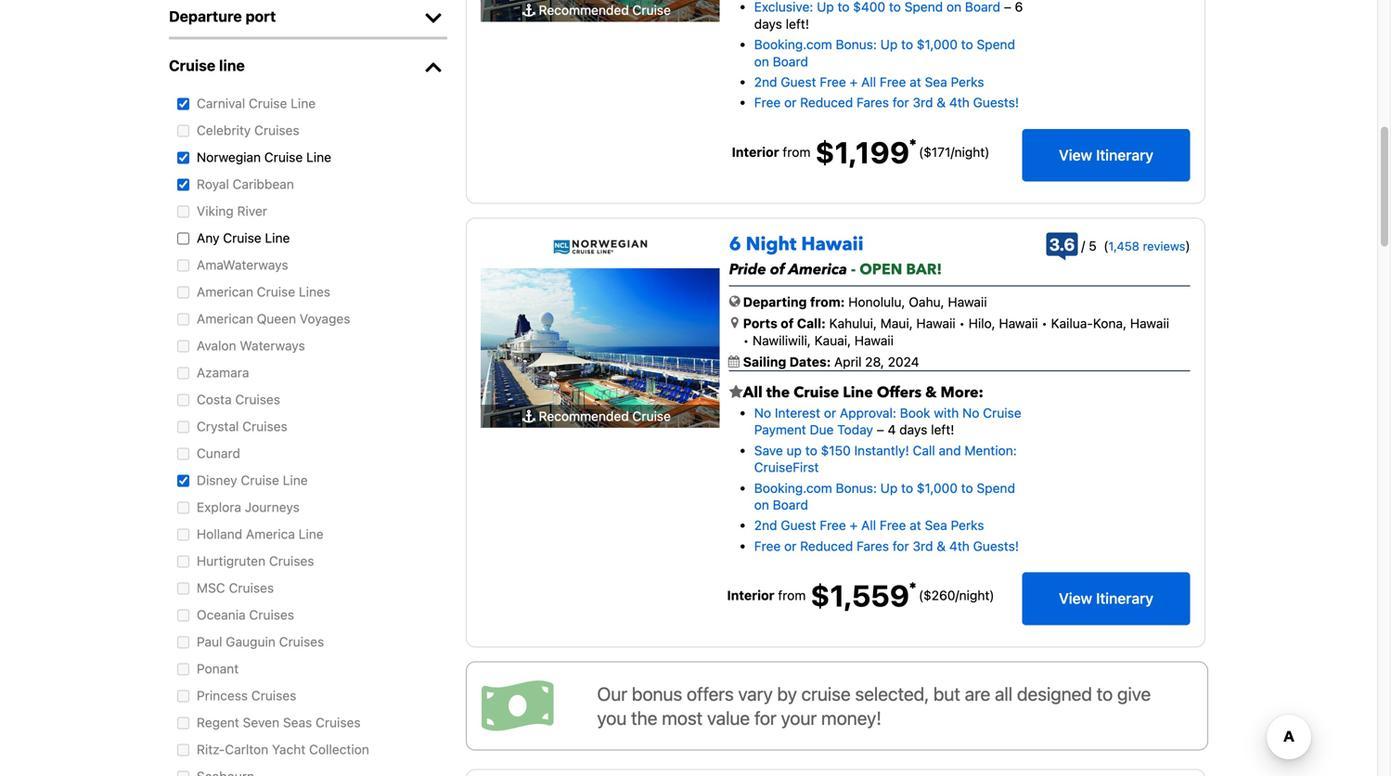 Task type: locate. For each thing, give the bounding box(es) containing it.
left! for – 4 days left!
[[931, 422, 955, 438]]

1 at from the top
[[910, 74, 922, 90]]

2 guest from the top
[[781, 518, 817, 533]]

or
[[785, 95, 797, 110], [824, 405, 837, 421], [785, 538, 797, 554]]

anchor image for 2nd pride of america image from the bottom of the page
[[523, 4, 536, 17]]

paul gauguin cruises
[[197, 634, 324, 649]]

2nd up interior from $1,199
[[755, 74, 778, 90]]

kona,
[[1094, 316, 1127, 331]]

interior
[[732, 144, 780, 160], [727, 588, 775, 603]]

1 vertical spatial 6
[[730, 232, 742, 257]]

1 horizontal spatial left!
[[931, 422, 955, 438]]

hawaii
[[802, 232, 864, 257], [948, 294, 988, 310], [917, 316, 956, 331], [1000, 316, 1039, 331], [1131, 316, 1170, 331], [855, 333, 894, 348]]

reduced up interior from $1,199
[[801, 95, 854, 110]]

2 perks from the top
[[951, 518, 985, 533]]

pride of america image
[[481, 0, 720, 22], [481, 268, 720, 428]]

board inside – 6 days left! booking.com bonus: up to $1,000 to spend on board 2nd guest free + all free at sea perks free or reduced fares for 3rd & 4th guests!
[[773, 54, 809, 69]]

6 inside 6 night hawaii pride of america - open bar!
[[730, 232, 742, 257]]

0 horizontal spatial left!
[[786, 16, 810, 31]]

Azamara checkbox
[[173, 367, 194, 379]]

($260 / night)
[[919, 588, 995, 603]]

give
[[1118, 683, 1152, 705]]

oceania
[[197, 607, 246, 622]]

all up $1,199
[[862, 74, 877, 90]]

3rd
[[913, 95, 934, 110], [913, 538, 934, 554]]

holland america line
[[197, 526, 324, 542]]

2 3rd from the top
[[913, 538, 934, 554]]

night) for $1,199
[[955, 144, 990, 160]]

to inside our bonus offers vary by cruise selected, but are all designed to give you the most value for your money!
[[1097, 683, 1113, 705]]

1 vertical spatial +
[[850, 518, 858, 533]]

2nd down cruisefirst
[[755, 518, 778, 533]]

1 vertical spatial guest
[[781, 518, 817, 533]]

night) for $1,559
[[960, 588, 995, 603]]

norwegian
[[197, 149, 261, 165]]

on inside save up to $150 instantly! call and mention: cruisefirst booking.com bonus: up to $1,000 to spend on board 2nd guest free + all free at sea perks free or reduced fares for 3rd & 4th guests!
[[755, 497, 770, 513]]

from left $1,199
[[783, 144, 811, 160]]

2nd
[[755, 74, 778, 90], [755, 518, 778, 533]]

1 vertical spatial fares
[[857, 538, 890, 554]]

+ up $1,199
[[850, 74, 858, 90]]

2 vertical spatial or
[[785, 538, 797, 554]]

line up journeys
[[283, 472, 308, 488]]

0 vertical spatial asterisk image
[[910, 138, 917, 146]]

america up "from:"
[[789, 260, 848, 280]]

cruises up paul gauguin cruises
[[249, 607, 294, 622]]

interior inside interior from $1,559
[[727, 588, 775, 603]]

no up "payment" at the right bottom of the page
[[755, 405, 772, 421]]

1 2nd guest free + all free at sea perks link from the top
[[755, 74, 985, 90]]

0 horizontal spatial days
[[755, 16, 783, 31]]

1 + from the top
[[850, 74, 858, 90]]

our
[[598, 683, 628, 705]]

0 horizontal spatial no
[[755, 405, 772, 421]]

2 bonus: from the top
[[836, 480, 877, 496]]

0 horizontal spatial /
[[951, 144, 955, 160]]

1 on from the top
[[755, 54, 770, 69]]

view itinerary for $1,199
[[1059, 146, 1154, 164]]

or up interior from $1,199
[[785, 95, 797, 110]]

2 booking.com from the top
[[755, 480, 833, 496]]

1,458
[[1109, 239, 1140, 253]]

1 horizontal spatial –
[[1005, 0, 1012, 15]]

due
[[810, 422, 834, 438]]

1 vertical spatial view itinerary link
[[1023, 573, 1191, 625]]

1 vertical spatial bonus:
[[836, 480, 877, 496]]

0 vertical spatial +
[[850, 74, 858, 90]]

1 chevron down image from the top
[[420, 9, 448, 27]]

on inside – 6 days left! booking.com bonus: up to $1,000 to spend on board 2nd guest free + all free at sea perks free or reduced fares for 3rd & 4th guests!
[[755, 54, 770, 69]]

line down river at the left top of the page
[[265, 230, 290, 245]]

board
[[773, 54, 809, 69], [773, 497, 809, 513]]

0 horizontal spatial •
[[744, 333, 750, 348]]

Crystal Cruises checkbox
[[173, 421, 194, 433]]

globe image
[[730, 295, 741, 308]]

1 vertical spatial booking.com
[[755, 480, 833, 496]]

1 vertical spatial sea
[[925, 518, 948, 533]]

cruises for crystal cruises
[[243, 419, 288, 434]]

no down more:
[[963, 405, 980, 421]]

0 vertical spatial left!
[[786, 16, 810, 31]]

open
[[860, 260, 903, 280]]

0 vertical spatial from
[[783, 144, 811, 160]]

from left $1,559 at the bottom of the page
[[778, 588, 806, 603]]

asterisk image left ($260
[[910, 582, 917, 589]]

1 $1,000 from the top
[[917, 37, 958, 52]]

2 anchor image from the top
[[523, 410, 536, 423]]

4th up ($260 / night) on the bottom right of page
[[950, 538, 970, 554]]

view for $1,199
[[1059, 146, 1093, 164]]

sea inside save up to $150 instantly! call and mention: cruisefirst booking.com bonus: up to $1,000 to spend on board 2nd guest free + all free at sea perks free or reduced fares for 3rd & 4th guests!
[[925, 518, 948, 533]]

2 fares from the top
[[857, 538, 890, 554]]

–
[[1005, 0, 1012, 15], [877, 422, 885, 438]]

6 inside – 6 days left! booking.com bonus: up to $1,000 to spend on board 2nd guest free + all free at sea perks free or reduced fares for 3rd & 4th guests!
[[1015, 0, 1024, 15]]

1 vertical spatial booking.com bonus: up to $1,000 to spend on board link
[[755, 480, 1016, 513]]

0 vertical spatial fares
[[857, 95, 890, 110]]

1 vertical spatial spend
[[977, 480, 1016, 496]]

2 reduced from the top
[[801, 538, 854, 554]]

3rd up ($260
[[913, 538, 934, 554]]

calendar image
[[729, 356, 740, 368]]

1 vertical spatial up
[[881, 480, 898, 496]]

1 vertical spatial itinerary
[[1097, 590, 1154, 607]]

0 vertical spatial 6
[[1015, 0, 1024, 15]]

0 vertical spatial anchor image
[[523, 4, 536, 17]]

/ for $1,559
[[956, 588, 960, 603]]

– for 6
[[1005, 0, 1012, 15]]

departure port
[[169, 7, 276, 25]]

journeys
[[245, 499, 300, 515]]

2 board from the top
[[773, 497, 809, 513]]

1 horizontal spatial •
[[960, 316, 966, 331]]

hawaii up -
[[802, 232, 864, 257]]

guests! up ($260 / night) on the bottom right of page
[[974, 538, 1020, 554]]

sea up ($171
[[925, 74, 948, 90]]

for
[[893, 95, 910, 110], [893, 538, 910, 554], [755, 707, 777, 729]]

disney cruise line
[[197, 472, 308, 488]]

guests!
[[974, 95, 1020, 110], [974, 538, 1020, 554]]

2 view itinerary from the top
[[1059, 590, 1154, 607]]

1 booking.com from the top
[[755, 37, 833, 52]]

1 sea from the top
[[925, 74, 948, 90]]

2 itinerary from the top
[[1097, 590, 1154, 607]]

1 free or reduced fares for 3rd & 4th guests! link from the top
[[755, 95, 1020, 110]]

0 vertical spatial chevron down image
[[420, 9, 448, 27]]

seven
[[243, 715, 280, 730]]

Hurtigruten Cruises checkbox
[[173, 556, 194, 568]]

perks up ($171 / night)
[[951, 74, 985, 90]]

line
[[219, 56, 245, 74]]

night) right ($171
[[955, 144, 990, 160]]

1 guests! from the top
[[974, 95, 1020, 110]]

2nd guest free + all free at sea perks link down save up to $150 instantly! call and mention: cruisefirst link
[[755, 518, 985, 533]]

up
[[881, 37, 898, 52], [881, 480, 898, 496]]

cruise inside the no interest or approval: book with no cruise payment due today
[[984, 405, 1022, 421]]

1 vertical spatial on
[[755, 497, 770, 513]]

0 vertical spatial reduced
[[801, 95, 854, 110]]

at down save up to $150 instantly! call and mention: cruisefirst link
[[910, 518, 922, 533]]

guest
[[781, 74, 817, 90], [781, 518, 817, 533]]

interior inside interior from $1,199
[[732, 144, 780, 160]]

cruises down 'holland america line'
[[269, 553, 314, 569]]

the up interest
[[767, 383, 790, 403]]

2 sea from the top
[[925, 518, 948, 533]]

itinerary
[[1097, 146, 1154, 164], [1097, 590, 1154, 607]]

– 6 days left! booking.com bonus: up to $1,000 to spend on board 2nd guest free + all free at sea perks free or reduced fares for 3rd & 4th guests!
[[755, 0, 1024, 110]]

2 up from the top
[[881, 480, 898, 496]]

6
[[1015, 0, 1024, 15], [730, 232, 742, 257]]

Regent Seven Seas Cruises checkbox
[[173, 717, 194, 729]]

most
[[662, 707, 703, 729]]

1,458 reviews link
[[1109, 239, 1186, 253]]

carlton
[[225, 742, 269, 757]]

2 american from the top
[[197, 311, 253, 326]]

0 horizontal spatial america
[[246, 526, 295, 542]]

1 vertical spatial free or reduced fares for 3rd & 4th guests! link
[[755, 538, 1020, 554]]

yacht
[[272, 742, 306, 757]]

Celebrity Cruises checkbox
[[173, 125, 194, 137]]

0 vertical spatial $1,000
[[917, 37, 958, 52]]

0 vertical spatial /
[[951, 144, 955, 160]]

2 4th from the top
[[950, 538, 970, 554]]

of
[[771, 260, 786, 280], [781, 316, 794, 331]]

0 vertical spatial &
[[937, 95, 946, 110]]

1 vertical spatial view itinerary
[[1059, 590, 1154, 607]]

cruises up the crystal cruises
[[235, 392, 280, 407]]

Avalon Waterways checkbox
[[173, 340, 194, 352]]

0 vertical spatial view
[[1059, 146, 1093, 164]]

days inside – 6 days left! booking.com bonus: up to $1,000 to spend on board 2nd guest free + all free at sea perks free or reduced fares for 3rd & 4th guests!
[[755, 16, 783, 31]]

1 vertical spatial american
[[197, 311, 253, 326]]

sea
[[925, 74, 948, 90], [925, 518, 948, 533]]

0 vertical spatial free or reduced fares for 3rd & 4th guests! link
[[755, 95, 1020, 110]]

2 vertical spatial for
[[755, 707, 777, 729]]

2 2nd from the top
[[755, 518, 778, 533]]

perks up ($260 / night) on the bottom right of page
[[951, 518, 985, 533]]

0 vertical spatial all
[[862, 74, 877, 90]]

reduced up interior from $1,559
[[801, 538, 854, 554]]

0 vertical spatial america
[[789, 260, 848, 280]]

star image
[[730, 385, 743, 400]]

april 28, 2024
[[835, 354, 920, 370]]

1 vertical spatial or
[[824, 405, 837, 421]]

all down save up to $150 instantly! call and mention: cruisefirst link
[[862, 518, 877, 533]]

fares inside – 6 days left! booking.com bonus: up to $1,000 to spend on board 2nd guest free + all free at sea perks free or reduced fares for 3rd & 4th guests!
[[857, 95, 890, 110]]

Viking River checkbox
[[173, 206, 194, 218]]

left! inside – 6 days left! booking.com bonus: up to $1,000 to spend on board 2nd guest free + all free at sea perks free or reduced fares for 3rd & 4th guests!
[[786, 16, 810, 31]]

at up ($171
[[910, 74, 922, 90]]

all
[[862, 74, 877, 90], [743, 383, 763, 403], [862, 518, 877, 533]]

0 vertical spatial of
[[771, 260, 786, 280]]

/ for $1,199
[[951, 144, 955, 160]]

celebrity
[[197, 122, 251, 138]]

view itinerary link for $1,559
[[1023, 573, 1191, 625]]

anchor image
[[523, 4, 536, 17], [523, 410, 536, 423]]

asterisk image
[[910, 138, 917, 146], [910, 582, 917, 589]]

american down amawaterways
[[197, 284, 253, 299]]

1 horizontal spatial /
[[956, 588, 960, 603]]

line up celebrity cruises
[[291, 95, 316, 111]]

3rd inside save up to $150 instantly! call and mention: cruisefirst booking.com bonus: up to $1,000 to spend on board 2nd guest free + all free at sea perks free or reduced fares for 3rd & 4th guests!
[[913, 538, 934, 554]]

paul
[[197, 634, 222, 649]]

guest up interior from $1,199
[[781, 74, 817, 90]]

2 chevron down image from the top
[[420, 58, 448, 76]]

/ inside 3.6 / 5 ( 1,458 reviews )
[[1082, 238, 1086, 254]]

american cruise lines
[[197, 284, 331, 299]]

0 vertical spatial interior
[[732, 144, 780, 160]]

up inside – 6 days left! booking.com bonus: up to $1,000 to spend on board 2nd guest free + all free at sea perks free or reduced fares for 3rd & 4th guests!
[[881, 37, 898, 52]]

1 horizontal spatial the
[[767, 383, 790, 403]]

0 vertical spatial –
[[1005, 0, 1012, 15]]

– for 4
[[877, 422, 885, 438]]

2 at from the top
[[910, 518, 922, 533]]

recommended cruise
[[539, 2, 671, 18], [539, 408, 671, 424]]

royal
[[197, 176, 229, 192]]

bonus:
[[836, 37, 877, 52], [836, 480, 877, 496]]

& inside – 6 days left! booking.com bonus: up to $1,000 to spend on board 2nd guest free + all free at sea perks free or reduced fares for 3rd & 4th guests!
[[937, 95, 946, 110]]

1 spend from the top
[[977, 37, 1016, 52]]

4th up ($171 / night)
[[950, 95, 970, 110]]

2024
[[888, 354, 920, 370]]

0 horizontal spatial 6
[[730, 232, 742, 257]]

lines
[[299, 284, 331, 299]]

cruises up norwegian cruise line
[[254, 122, 300, 138]]

or up interior from $1,559
[[785, 538, 797, 554]]

itinerary for $1,559
[[1097, 590, 1154, 607]]

cruises up regent seven seas cruises
[[251, 688, 297, 703]]

1 view itinerary link from the top
[[1023, 129, 1191, 182]]

+ inside – 6 days left! booking.com bonus: up to $1,000 to spend on board 2nd guest free + all free at sea perks free or reduced fares for 3rd & 4th guests!
[[850, 74, 858, 90]]

from inside interior from $1,559
[[778, 588, 806, 603]]

cruises
[[254, 122, 300, 138], [235, 392, 280, 407], [243, 419, 288, 434], [269, 553, 314, 569], [229, 580, 274, 596], [249, 607, 294, 622], [279, 634, 324, 649], [251, 688, 297, 703], [316, 715, 361, 730]]

1 vertical spatial at
[[910, 518, 922, 533]]

/
[[951, 144, 955, 160], [1082, 238, 1086, 254], [956, 588, 960, 603]]

sea inside – 6 days left! booking.com bonus: up to $1,000 to spend on board 2nd guest free + all free at sea perks free or reduced fares for 3rd & 4th guests!
[[925, 74, 948, 90]]

1 vertical spatial $1,000
[[917, 480, 958, 496]]

1 vertical spatial asterisk image
[[910, 582, 917, 589]]

1 vertical spatial america
[[246, 526, 295, 542]]

0 vertical spatial booking.com
[[755, 37, 833, 52]]

Costa Cruises checkbox
[[173, 394, 194, 406]]

1 vertical spatial for
[[893, 538, 910, 554]]

guest down cruisefirst
[[781, 518, 817, 533]]

2 on from the top
[[755, 497, 770, 513]]

American Cruise Lines checkbox
[[173, 286, 194, 298]]

avalon waterways
[[197, 338, 305, 353]]

american queen voyages
[[197, 311, 351, 326]]

1 american from the top
[[197, 284, 253, 299]]

&
[[937, 95, 946, 110], [926, 383, 937, 403], [937, 538, 946, 554]]

1 vertical spatial 4th
[[950, 538, 970, 554]]

1 vertical spatial guests!
[[974, 538, 1020, 554]]

cruises down hurtigruten cruises
[[229, 580, 274, 596]]

viking river
[[197, 203, 267, 219]]

for up $1,559 at the bottom of the page
[[893, 538, 910, 554]]

2 view from the top
[[1059, 590, 1093, 607]]

hawaii down the oahu,
[[917, 316, 956, 331]]

1 vertical spatial recommended cruise
[[539, 408, 671, 424]]

american for american queen voyages
[[197, 311, 253, 326]]

• left hilo,
[[960, 316, 966, 331]]

line for holland america line
[[299, 526, 324, 542]]

selected,
[[856, 683, 930, 705]]

2 recommended from the top
[[539, 408, 629, 424]]

& up with in the bottom right of the page
[[926, 383, 937, 403]]

1 recommended from the top
[[539, 2, 629, 18]]

azamara
[[197, 365, 249, 380]]

the down bonus
[[632, 707, 658, 729]]

Cunard checkbox
[[173, 448, 194, 460]]

2nd guest free + all free at sea perks link up $1,199
[[755, 74, 985, 90]]

1 4th from the top
[[950, 95, 970, 110]]

fares
[[857, 95, 890, 110], [857, 538, 890, 554]]

ritz-carlton yacht collection
[[197, 742, 369, 757]]

1 vertical spatial reduced
[[801, 538, 854, 554]]

cruise
[[633, 2, 671, 18], [169, 56, 216, 74], [249, 95, 287, 111], [265, 149, 303, 165], [223, 230, 262, 245], [257, 284, 295, 299], [794, 383, 840, 403], [984, 405, 1022, 421], [633, 408, 671, 424], [241, 472, 279, 488]]

2 guests! from the top
[[974, 538, 1020, 554]]

1 horizontal spatial 6
[[1015, 0, 1024, 15]]

queen
[[257, 311, 296, 326]]

hawaii up hilo,
[[948, 294, 988, 310]]

1 2nd from the top
[[755, 74, 778, 90]]

($171 / night)
[[919, 144, 990, 160]]

0 vertical spatial guests!
[[974, 95, 1020, 110]]

mention:
[[965, 443, 1017, 458]]

from inside interior from $1,199
[[783, 144, 811, 160]]

sailing
[[744, 354, 787, 370]]

cruises down costa cruises
[[243, 419, 288, 434]]

$1,199
[[816, 134, 910, 170]]

• down ports
[[744, 333, 750, 348]]

1 vertical spatial from
[[778, 588, 806, 603]]

line down 'carnival cruise line' at the left top
[[306, 149, 332, 165]]

recommended
[[539, 2, 629, 18], [539, 408, 629, 424]]

more:
[[941, 383, 984, 403]]

1 3rd from the top
[[913, 95, 934, 110]]

1 up from the top
[[881, 37, 898, 52]]

reduced inside save up to $150 instantly! call and mention: cruisefirst booking.com bonus: up to $1,000 to spend on board 2nd guest free + all free at sea perks free or reduced fares for 3rd & 4th guests!
[[801, 538, 854, 554]]

hawaii inside 6 night hawaii pride of america - open bar!
[[802, 232, 864, 257]]

bonus
[[632, 683, 683, 705]]

departing from: honolulu, oahu, hawaii
[[744, 294, 988, 310]]

cruises for oceania cruises
[[249, 607, 294, 622]]

guests! up ($171 / night)
[[974, 95, 1020, 110]]

or up due
[[824, 405, 837, 421]]

3rd up ($171
[[913, 95, 934, 110]]

0 vertical spatial on
[[755, 54, 770, 69]]

1 vertical spatial interior
[[727, 588, 775, 603]]

1 vertical spatial days
[[900, 422, 928, 438]]

asterisk image for $1,559
[[910, 582, 917, 589]]

of down night
[[771, 260, 786, 280]]

1 reduced from the top
[[801, 95, 854, 110]]

at inside – 6 days left! booking.com bonus: up to $1,000 to spend on board 2nd guest free + all free at sea perks free or reduced fares for 3rd & 4th guests!
[[910, 74, 922, 90]]

1 vertical spatial anchor image
[[523, 410, 536, 423]]

1 view itinerary from the top
[[1059, 146, 1154, 164]]

1 horizontal spatial america
[[789, 260, 848, 280]]

1 vertical spatial –
[[877, 422, 885, 438]]

& up ($171
[[937, 95, 946, 110]]

2nd guest free + all free at sea perks link
[[755, 74, 985, 90], [755, 518, 985, 533]]

1 vertical spatial board
[[773, 497, 809, 513]]

Paul Gauguin Cruises checkbox
[[173, 636, 194, 648]]

2 + from the top
[[850, 518, 858, 533]]

0 vertical spatial board
[[773, 54, 809, 69]]

+ up $1,559 at the bottom of the page
[[850, 518, 858, 533]]

1 pride of america image from the top
[[481, 0, 720, 22]]

hurtigruten cruises
[[197, 553, 314, 569]]

1 view from the top
[[1059, 146, 1093, 164]]

left!
[[786, 16, 810, 31], [931, 422, 955, 438]]

1 anchor image from the top
[[523, 4, 536, 17]]

2 view itinerary link from the top
[[1023, 573, 1191, 625]]

night)
[[955, 144, 990, 160], [960, 588, 995, 603]]

fares up $1,199
[[857, 95, 890, 110]]

2 vertical spatial &
[[937, 538, 946, 554]]

perks inside save up to $150 instantly! call and mention: cruisefirst booking.com bonus: up to $1,000 to spend on board 2nd guest free + all free at sea perks free or reduced fares for 3rd & 4th guests!
[[951, 518, 985, 533]]

all inside save up to $150 instantly! call and mention: cruisefirst booking.com bonus: up to $1,000 to spend on board 2nd guest free + all free at sea perks free or reduced fares for 3rd & 4th guests!
[[862, 518, 877, 533]]

1 bonus: from the top
[[836, 37, 877, 52]]

asterisk image left ($171
[[910, 138, 917, 146]]

0 vertical spatial for
[[893, 95, 910, 110]]

1 vertical spatial the
[[632, 707, 658, 729]]

0 vertical spatial days
[[755, 16, 783, 31]]

2 horizontal spatial /
[[1082, 238, 1086, 254]]

for down vary
[[755, 707, 777, 729]]

1 vertical spatial view
[[1059, 590, 1093, 607]]

vary
[[739, 683, 773, 705]]

american up avalon
[[197, 311, 253, 326]]

1 vertical spatial perks
[[951, 518, 985, 533]]

0 vertical spatial 2nd
[[755, 74, 778, 90]]

0 vertical spatial perks
[[951, 74, 985, 90]]

perks inside – 6 days left! booking.com bonus: up to $1,000 to spend on board 2nd guest free + all free at sea perks free or reduced fares for 3rd & 4th guests!
[[951, 74, 985, 90]]

america down journeys
[[246, 526, 295, 542]]

• left the kailua-
[[1042, 316, 1048, 331]]

departure
[[169, 7, 242, 25]]

2nd inside – 6 days left! booking.com bonus: up to $1,000 to spend on board 2nd guest free + all free at sea perks free or reduced fares for 3rd & 4th guests!
[[755, 74, 778, 90]]

0 vertical spatial view itinerary link
[[1023, 129, 1191, 182]]

regent
[[197, 715, 239, 730]]

at inside save up to $150 instantly! call and mention: cruisefirst booking.com bonus: up to $1,000 to spend on board 2nd guest free + all free at sea perks free or reduced fares for 3rd & 4th guests!
[[910, 518, 922, 533]]

4th inside – 6 days left! booking.com bonus: up to $1,000 to spend on board 2nd guest free + all free at sea perks free or reduced fares for 3rd & 4th guests!
[[950, 95, 970, 110]]

Ponant checkbox
[[173, 663, 194, 675]]

– inside – 6 days left! booking.com bonus: up to $1,000 to spend on board 2nd guest free + all free at sea perks free or reduced fares for 3rd & 4th guests!
[[1005, 0, 1012, 15]]

0 vertical spatial pride of america image
[[481, 0, 720, 22]]

1 vertical spatial left!
[[931, 422, 955, 438]]

1 itinerary from the top
[[1097, 146, 1154, 164]]

1 perks from the top
[[951, 74, 985, 90]]

0 vertical spatial itinerary
[[1097, 146, 1154, 164]]

0 vertical spatial 4th
[[950, 95, 970, 110]]

1 vertical spatial recommended
[[539, 408, 629, 424]]

& up ($260
[[937, 538, 946, 554]]

sea up ($260
[[925, 518, 948, 533]]

the inside our bonus offers vary by cruise selected, but are all designed to give you the most value for your money!
[[632, 707, 658, 729]]

left! for – 6 days left! booking.com bonus: up to $1,000 to spend on board 2nd guest free + all free at sea perks free or reduced fares for 3rd & 4th guests!
[[786, 16, 810, 31]]

night) right ($260
[[960, 588, 995, 603]]

for up $1,199
[[893, 95, 910, 110]]

2 free or reduced fares for 3rd & 4th guests! link from the top
[[755, 538, 1020, 554]]

free or reduced fares for 3rd & 4th guests! link up $1,559 at the bottom of the page
[[755, 538, 1020, 554]]

2 $1,000 from the top
[[917, 480, 958, 496]]

voyages
[[300, 311, 351, 326]]

value
[[708, 707, 750, 729]]

2 spend from the top
[[977, 480, 1016, 496]]

all down sailing
[[743, 383, 763, 403]]

fares up $1,559 at the bottom of the page
[[857, 538, 890, 554]]

0 vertical spatial sea
[[925, 74, 948, 90]]

all inside – 6 days left! booking.com bonus: up to $1,000 to spend on board 2nd guest free + all free at sea perks free or reduced fares for 3rd & 4th guests!
[[862, 74, 877, 90]]

0 vertical spatial at
[[910, 74, 922, 90]]

on
[[755, 54, 770, 69], [755, 497, 770, 513]]

1 vertical spatial pride of america image
[[481, 268, 720, 428]]

1 vertical spatial 3rd
[[913, 538, 934, 554]]

4th inside save up to $150 instantly! call and mention: cruisefirst booking.com bonus: up to $1,000 to spend on board 2nd guest free + all free at sea perks free or reduced fares for 3rd & 4th guests!
[[950, 538, 970, 554]]

instantly!
[[855, 443, 910, 458]]

1 guest from the top
[[781, 74, 817, 90]]

0 horizontal spatial the
[[632, 707, 658, 729]]

1 vertical spatial chevron down image
[[420, 58, 448, 76]]

1 vertical spatial 2nd
[[755, 518, 778, 533]]

1 board from the top
[[773, 54, 809, 69]]

Explora Journeys checkbox
[[173, 502, 194, 514]]

chevron down image
[[420, 9, 448, 27], [420, 58, 448, 76]]

cruises up collection
[[316, 715, 361, 730]]

0 vertical spatial spend
[[977, 37, 1016, 52]]

of up nawiliwili,
[[781, 316, 794, 331]]

Oceania Cruises checkbox
[[173, 609, 194, 622]]

free or reduced fares for 3rd & 4th guests! link up $1,199
[[755, 95, 1020, 110]]

1 horizontal spatial no
[[963, 405, 980, 421]]

line down journeys
[[299, 526, 324, 542]]

1 fares from the top
[[857, 95, 890, 110]]



Task type: vqa. For each thing, say whether or not it's contained in the screenshot.
the top "Recommended Cruise"
yes



Task type: describe. For each thing, give the bounding box(es) containing it.
28,
[[866, 354, 885, 370]]

1 recommended cruise from the top
[[539, 2, 671, 18]]

payment
[[755, 422, 807, 438]]

of inside 6 night hawaii pride of america - open bar!
[[771, 260, 786, 280]]

2 no from the left
[[963, 405, 980, 421]]

save up to $150 instantly! call and mention: cruisefirst booking.com bonus: up to $1,000 to spend on board 2nd guest free + all free at sea perks free or reduced fares for 3rd & 4th guests!
[[755, 443, 1020, 554]]

crystal
[[197, 419, 239, 434]]

from for $1,199
[[783, 144, 811, 160]]

and
[[939, 443, 962, 458]]

view itinerary for $1,559
[[1059, 590, 1154, 607]]

line for disney cruise line
[[283, 472, 308, 488]]

1 no from the left
[[755, 405, 772, 421]]

1 vertical spatial &
[[926, 383, 937, 403]]

booking.com inside save up to $150 instantly! call and mention: cruisefirst booking.com bonus: up to $1,000 to spend on board 2nd guest free + all free at sea perks free or reduced fares for 3rd & 4th guests!
[[755, 480, 833, 496]]

6 night hawaii pride of america - open bar!
[[730, 232, 943, 280]]

cruisefirst
[[755, 460, 819, 475]]

carnival
[[197, 95, 245, 111]]

recommended for 2nd pride of america image from the bottom of the page
[[539, 2, 629, 18]]

2 pride of america image from the top
[[481, 268, 720, 428]]

hawaii right hilo,
[[1000, 316, 1039, 331]]

hawaii up 28,
[[855, 333, 894, 348]]

Princess Cruises checkbox
[[173, 690, 194, 702]]

)
[[1186, 238, 1191, 254]]

port
[[246, 7, 276, 25]]

guest inside – 6 days left! booking.com bonus: up to $1,000 to spend on board 2nd guest free + all free at sea perks free or reduced fares for 3rd & 4th guests!
[[781, 74, 817, 90]]

cruise line
[[169, 56, 245, 74]]

$1,559
[[811, 578, 910, 613]]

Royal Caribbean checkbox
[[173, 179, 194, 191]]

any
[[197, 230, 220, 245]]

view itinerary link for $1,199
[[1023, 129, 1191, 182]]

($260
[[919, 588, 956, 603]]

interior from $1,199
[[732, 134, 910, 170]]

board inside save up to $150 instantly! call and mention: cruisefirst booking.com bonus: up to $1,000 to spend on board 2nd guest free + all free at sea perks free or reduced fares for 3rd & 4th guests!
[[773, 497, 809, 513]]

ports
[[744, 316, 778, 331]]

or inside the no interest or approval: book with no cruise payment due today
[[824, 405, 837, 421]]

2 booking.com bonus: up to $1,000 to spend on board link from the top
[[755, 480, 1016, 513]]

asterisk image for $1,199
[[910, 138, 917, 146]]

but
[[934, 683, 961, 705]]

$150
[[821, 443, 851, 458]]

save
[[755, 443, 784, 458]]

or inside – 6 days left! booking.com bonus: up to $1,000 to spend on board 2nd guest free + all free at sea perks free or reduced fares for 3rd & 4th guests!
[[785, 95, 797, 110]]

$1,000 inside save up to $150 instantly! call and mention: cruisefirst booking.com bonus: up to $1,000 to spend on board 2nd guest free + all free at sea perks free or reduced fares for 3rd & 4th guests!
[[917, 480, 958, 496]]

our bonus offers vary by cruise selected, but are all designed to give you the most value for your money!
[[598, 683, 1152, 729]]

offers
[[877, 383, 922, 403]]

1 booking.com bonus: up to $1,000 to spend on board link from the top
[[755, 37, 1016, 69]]

0 vertical spatial the
[[767, 383, 790, 403]]

$1,000 inside – 6 days left! booking.com bonus: up to $1,000 to spend on board 2nd guest free + all free at sea perks free or reduced fares for 3rd & 4th guests!
[[917, 37, 958, 52]]

msc cruises
[[197, 580, 274, 596]]

for inside – 6 days left! booking.com bonus: up to $1,000 to spend on board 2nd guest free + all free at sea perks free or reduced fares for 3rd & 4th guests!
[[893, 95, 910, 110]]

regent seven seas cruises
[[197, 715, 361, 730]]

AmaWaterways checkbox
[[173, 259, 194, 271]]

interior for $1,559
[[727, 588, 775, 603]]

cruises for celebrity cruises
[[254, 122, 300, 138]]

cruises for msc cruises
[[229, 580, 274, 596]]

no interest or approval: book with no cruise payment due today link
[[755, 405, 1022, 438]]

ports of call:
[[744, 316, 826, 331]]

map marker image
[[731, 316, 739, 329]]

offers
[[687, 683, 734, 705]]

2nd inside save up to $150 instantly! call and mention: cruisefirst booking.com bonus: up to $1,000 to spend on board 2nd guest free + all free at sea perks free or reduced fares for 3rd & 4th guests!
[[755, 518, 778, 533]]

book
[[900, 405, 931, 421]]

reviews
[[1144, 239, 1186, 253]]

for inside save up to $150 instantly! call and mention: cruisefirst booking.com bonus: up to $1,000 to spend on board 2nd guest free + all free at sea perks free or reduced fares for 3rd & 4th guests!
[[893, 538, 910, 554]]

norwegian cruise line
[[197, 149, 332, 165]]

costa cruises
[[197, 392, 280, 407]]

up
[[787, 443, 802, 458]]

spend inside – 6 days left! booking.com bonus: up to $1,000 to spend on board 2nd guest free + all free at sea perks free or reduced fares for 3rd & 4th guests!
[[977, 37, 1016, 52]]

3.6 / 5 ( 1,458 reviews )
[[1050, 235, 1191, 255]]

river
[[237, 203, 267, 219]]

booking.com inside – 6 days left! booking.com bonus: up to $1,000 to spend on board 2nd guest free + all free at sea perks free or reduced fares for 3rd & 4th guests!
[[755, 37, 833, 52]]

hawaii right kona,
[[1131, 316, 1170, 331]]

chevron down image for departure port
[[420, 9, 448, 27]]

days for – 6 days left! booking.com bonus: up to $1,000 to spend on board 2nd guest free + all free at sea perks free or reduced fares for 3rd & 4th guests!
[[755, 16, 783, 31]]

line up approval:
[[843, 383, 874, 403]]

2 2nd guest free + all free at sea perks link from the top
[[755, 518, 985, 533]]

3.6
[[1050, 235, 1076, 255]]

approval:
[[840, 405, 897, 421]]

call:
[[797, 316, 826, 331]]

cunard
[[197, 446, 240, 461]]

guest inside save up to $150 instantly! call and mention: cruisefirst booking.com bonus: up to $1,000 to spend on board 2nd guest free + all free at sea perks free or reduced fares for 3rd & 4th guests!
[[781, 518, 817, 533]]

($171
[[919, 144, 951, 160]]

bonus: inside – 6 days left! booking.com bonus: up to $1,000 to spend on board 2nd guest free + all free at sea perks free or reduced fares for 3rd & 4th guests!
[[836, 37, 877, 52]]

guests! inside – 6 days left! booking.com bonus: up to $1,000 to spend on board 2nd guest free + all free at sea perks free or reduced fares for 3rd & 4th guests!
[[974, 95, 1020, 110]]

your
[[781, 707, 817, 729]]

bonus: inside save up to $150 instantly! call and mention: cruisefirst booking.com bonus: up to $1,000 to spend on board 2nd guest free + all free at sea perks free or reduced fares for 3rd & 4th guests!
[[836, 480, 877, 496]]

American Queen Voyages checkbox
[[173, 313, 194, 325]]

recommended for second pride of america image from the top
[[539, 408, 629, 424]]

kahului, maui, hawaii • hilo, hawaii • kailua-kona, hawaii • nawiliwili, kauai, hawaii
[[744, 316, 1170, 348]]

carnival cruise line
[[197, 95, 316, 111]]

royal caribbean
[[197, 176, 294, 192]]

spend inside save up to $150 instantly! call and mention: cruisefirst booking.com bonus: up to $1,000 to spend on board 2nd guest free + all free at sea perks free or reduced fares for 3rd & 4th guests!
[[977, 480, 1016, 496]]

all the cruise line offers & more:
[[743, 383, 984, 403]]

any cruise line
[[197, 230, 290, 245]]

line for any cruise line
[[265, 230, 290, 245]]

collection
[[309, 742, 369, 757]]

sailing dates:
[[744, 354, 835, 370]]

line for carnival cruise line
[[291, 95, 316, 111]]

oceania cruises
[[197, 607, 294, 622]]

ritz-
[[197, 742, 225, 757]]

view for $1,559
[[1059, 590, 1093, 607]]

Seabourn checkbox
[[173, 771, 194, 776]]

princess
[[197, 688, 248, 703]]

oahu,
[[909, 294, 945, 310]]

itinerary for $1,199
[[1097, 146, 1154, 164]]

interior from $1,559
[[727, 578, 910, 613]]

& inside save up to $150 instantly! call and mention: cruisefirst booking.com bonus: up to $1,000 to spend on board 2nd guest free + all free at sea perks free or reduced fares for 3rd & 4th guests!
[[937, 538, 946, 554]]

money!
[[822, 707, 882, 729]]

4
[[888, 422, 896, 438]]

cruises for princess cruises
[[251, 688, 297, 703]]

hurtigruten
[[197, 553, 266, 569]]

save up to $150 instantly! call and mention: cruisefirst link
[[755, 443, 1017, 475]]

kahului,
[[830, 316, 877, 331]]

avalon
[[197, 338, 236, 353]]

honolulu,
[[849, 294, 906, 310]]

msc
[[197, 580, 225, 596]]

by
[[778, 683, 797, 705]]

5
[[1089, 238, 1097, 254]]

seas
[[283, 715, 312, 730]]

america inside 6 night hawaii pride of america - open bar!
[[789, 260, 848, 280]]

hilo,
[[969, 316, 996, 331]]

guests! inside save up to $150 instantly! call and mention: cruisefirst booking.com bonus: up to $1,000 to spend on board 2nd guest free + all free at sea perks free or reduced fares for 3rd & 4th guests!
[[974, 538, 1020, 554]]

designed
[[1018, 683, 1093, 705]]

american for american cruise lines
[[197, 284, 253, 299]]

line for norwegian cruise line
[[306, 149, 332, 165]]

2 recommended cruise from the top
[[539, 408, 671, 424]]

norwegian cruise line image
[[553, 239, 648, 255]]

Any Cruise Line checkbox
[[173, 232, 194, 245]]

no interest or approval: book with no cruise payment due today
[[755, 405, 1022, 438]]

crystal cruises
[[197, 419, 288, 434]]

with
[[934, 405, 959, 421]]

chevron down image for cruise line
[[420, 58, 448, 76]]

explora journeys
[[197, 499, 300, 515]]

or inside save up to $150 instantly! call and mention: cruisefirst booking.com bonus: up to $1,000 to spend on board 2nd guest free + all free at sea perks free or reduced fares for 3rd & 4th guests!
[[785, 538, 797, 554]]

2 horizontal spatial •
[[1042, 316, 1048, 331]]

interior for $1,199
[[732, 144, 780, 160]]

anchor image for second pride of america image from the top
[[523, 410, 536, 423]]

from for $1,559
[[778, 588, 806, 603]]

Carnival Cruise Line checkbox
[[173, 98, 194, 110]]

1 vertical spatial all
[[743, 383, 763, 403]]

reduced inside – 6 days left! booking.com bonus: up to $1,000 to spend on board 2nd guest free + all free at sea perks free or reduced fares for 3rd & 4th guests!
[[801, 95, 854, 110]]

all
[[995, 683, 1013, 705]]

cruises for hurtigruten cruises
[[269, 553, 314, 569]]

amawaterways
[[197, 257, 288, 272]]

Holland America Line checkbox
[[173, 529, 194, 541]]

fares inside save up to $150 instantly! call and mention: cruisefirst booking.com bonus: up to $1,000 to spend on board 2nd guest free + all free at sea perks free or reduced fares for 3rd & 4th guests!
[[857, 538, 890, 554]]

3rd inside – 6 days left! booking.com bonus: up to $1,000 to spend on board 2nd guest free + all free at sea perks free or reduced fares for 3rd & 4th guests!
[[913, 95, 934, 110]]

up inside save up to $150 instantly! call and mention: cruisefirst booking.com bonus: up to $1,000 to spend on board 2nd guest free + all free at sea perks free or reduced fares for 3rd & 4th guests!
[[881, 480, 898, 496]]

kailua-
[[1052, 316, 1094, 331]]

Ritz-Carlton Yacht Collection checkbox
[[173, 744, 194, 756]]

departing
[[744, 294, 807, 310]]

waterways
[[240, 338, 305, 353]]

nawiliwili,
[[753, 333, 811, 348]]

night
[[746, 232, 797, 257]]

explora
[[197, 499, 241, 515]]

cruises for costa cruises
[[235, 392, 280, 407]]

Disney Cruise Line checkbox
[[173, 475, 194, 487]]

+ inside save up to $150 instantly! call and mention: cruisefirst booking.com bonus: up to $1,000 to spend on board 2nd guest free + all free at sea perks free or reduced fares for 3rd & 4th guests!
[[850, 518, 858, 533]]

1 vertical spatial of
[[781, 316, 794, 331]]

celebrity cruises
[[197, 122, 300, 138]]

for inside our bonus offers vary by cruise selected, but are all designed to give you the most value for your money!
[[755, 707, 777, 729]]

MSC Cruises checkbox
[[173, 583, 194, 595]]

cruises right gauguin
[[279, 634, 324, 649]]

days for – 4 days left!
[[900, 422, 928, 438]]

Norwegian Cruise Line checkbox
[[173, 152, 194, 164]]



